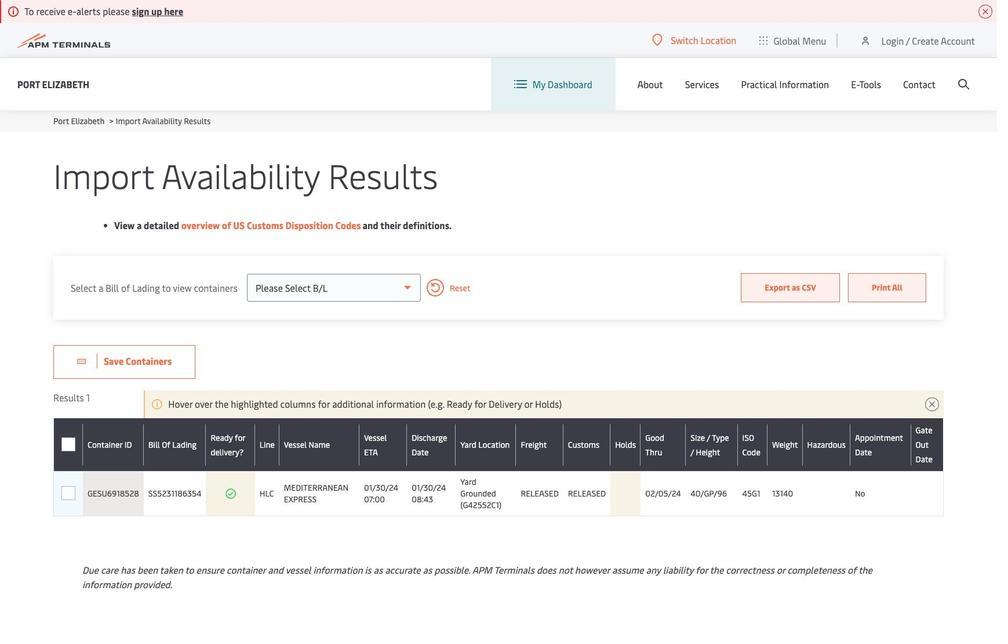 Task type: describe. For each thing, give the bounding box(es) containing it.
ready image
[[225, 488, 236, 499]]

close alert image
[[979, 5, 993, 19]]



Task type: vqa. For each thing, say whether or not it's contained in the screenshot.
Contacts
no



Task type: locate. For each thing, give the bounding box(es) containing it.
None checkbox
[[61, 438, 75, 452]]

None checkbox
[[61, 438, 75, 451], [61, 486, 75, 500], [61, 487, 75, 501], [61, 438, 75, 451], [61, 486, 75, 500], [61, 487, 75, 501]]



